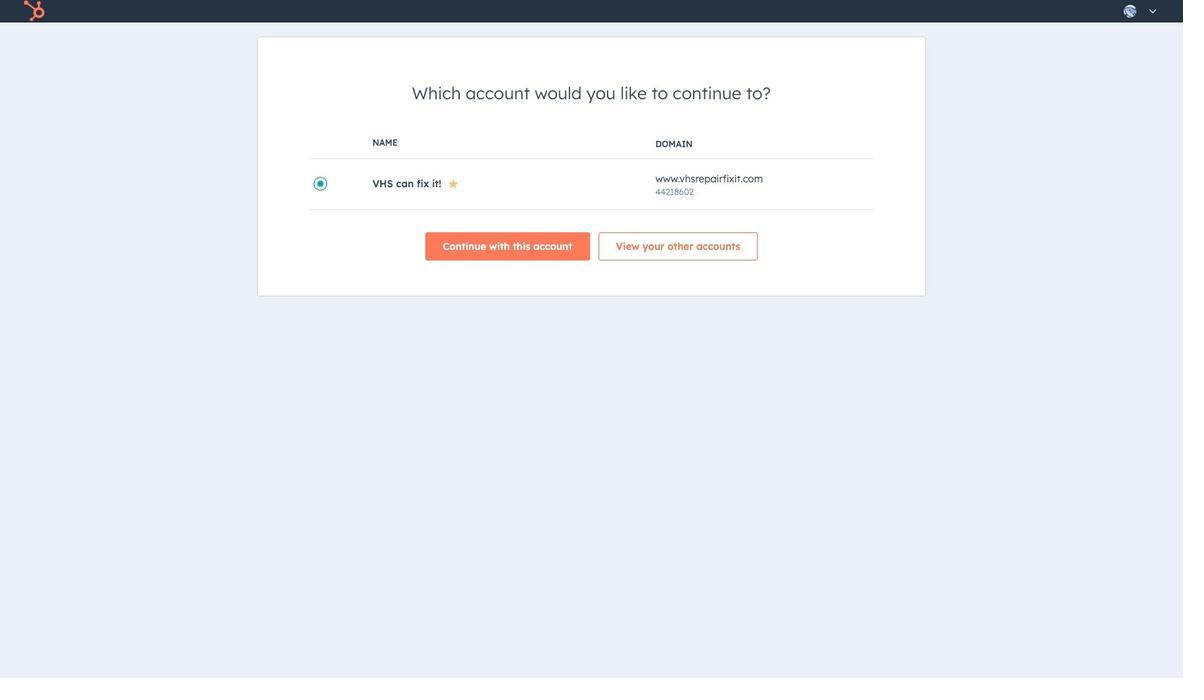 Task type: locate. For each thing, give the bounding box(es) containing it.
ruby anderson image
[[1124, 5, 1137, 18]]



Task type: vqa. For each thing, say whether or not it's contained in the screenshot.
Data Management element
no



